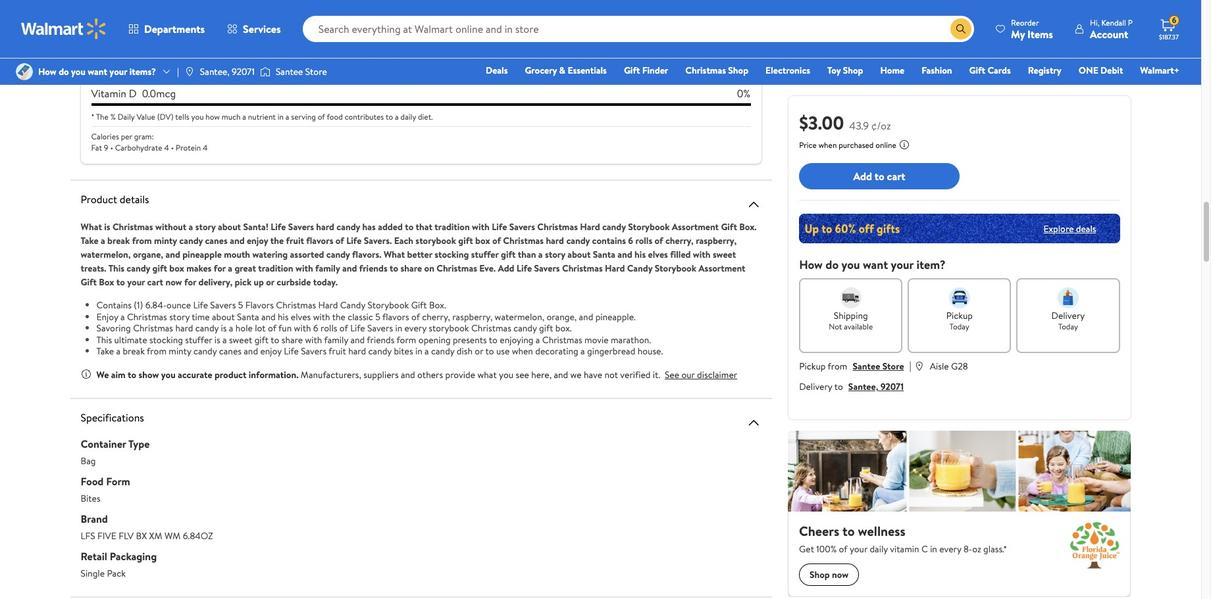 Task type: locate. For each thing, give the bounding box(es) containing it.
lot
[[255, 322, 266, 335]]

savers down the than
[[534, 262, 560, 275]]

in
[[278, 111, 284, 122], [395, 322, 402, 335], [415, 345, 422, 358]]

5 right classic
[[375, 310, 380, 324]]

0 horizontal spatial fruit
[[286, 234, 304, 248]]

1 horizontal spatial stocking
[[435, 248, 469, 261]]

hard up 'suppliers'
[[348, 345, 366, 358]]

1 today from the left
[[950, 321, 970, 332]]

candy
[[627, 262, 653, 275], [340, 299, 365, 312]]

hard up contains
[[580, 221, 600, 234]]

candy up contains
[[602, 221, 626, 234]]

0 horizontal spatial cherry,
[[422, 310, 450, 324]]

hard down ounce
[[175, 322, 193, 335]]

this inside what is christmas without a story about santa! life savers hard candy has added to that tradition with life savers christmas hard candy storybook assortment gift box. take a break from minty candy canes and enjoy the fruit flavors of life savers. each storybook gift box of christmas hard candy contains 6 rolls of cherry, raspberry, watermelon, organe, and pineapple mouth watering assorted candy flavors. what better stocking stuffer gift than a story about santa and his elves filled with sweet treats. this candy gift box makes for a great tradition with family and friends to share on christmas eve. add life savers christmas hard candy storybook assortment gift box to your cart now for delivery, pick up or curbside today.
[[108, 262, 124, 275]]

minty up accurate
[[169, 345, 191, 358]]

0 vertical spatial fruit
[[286, 234, 304, 248]]

family inside 'contains (1) 6.84-ounce life savers 5 flavors christmas hard candy storybook gift box. enjoy a christmas story time about santa and his elves with the classic 5 flavors of cherry, raspberry, watermelon, orange, and pineapple. savoring christmas hard candy is a hole lot of fun with 6 rolls of life savers in every storybook christmas candy gift box. this ultimate stocking stuffer is a sweet gift to share with family and friends form opening presents to enjoying a christmas movie marathon. take a break from minty candy canes and enjoy life savers fruit hard candy bites in a candy dish or to use when decorating a gingerbread house.'
[[324, 333, 348, 347]]

0.0mg for iron 0.0mg
[[115, 66, 143, 80]]

0 vertical spatial cart
[[887, 169, 906, 184]]

shop right toy
[[843, 64, 863, 77]]

1 • from the left
[[110, 142, 113, 153]]

watering
[[252, 248, 288, 261]]

1 vertical spatial friends
[[367, 333, 395, 347]]

friends inside 'contains (1) 6.84-ounce life savers 5 flavors christmas hard candy storybook gift box. enjoy a christmas story time about santa and his elves with the classic 5 flavors of cherry, raspberry, watermelon, orange, and pineapple. savoring christmas hard candy is a hole lot of fun with 6 rolls of life savers in every storybook christmas candy gift box. this ultimate stocking stuffer is a sweet gift to share with family and friends form opening presents to enjoying a christmas movie marathon. take a break from minty candy canes and enjoy life savers fruit hard candy bites in a candy dish or to use when decorating a gingerbread house.'
[[367, 333, 395, 347]]

stocking right "better"
[[435, 248, 469, 261]]

1 horizontal spatial want
[[863, 257, 888, 273]]

1 horizontal spatial  image
[[260, 65, 271, 78]]

canes inside what is christmas without a story about santa! life savers hard candy has added to that tradition with life savers christmas hard candy storybook assortment gift box. take a break from minty candy canes and enjoy the fruit flavors of life savers. each storybook gift box of christmas hard candy contains 6 rolls of cherry, raspberry, watermelon, organe, and pineapple mouth watering assorted candy flavors. what better stocking stuffer gift than a story about santa and his elves filled with sweet treats. this candy gift box makes for a great tradition with family and friends to share on christmas eve. add life savers christmas hard candy storybook assortment gift box to your cart now for delivery, pick up or curbside today.
[[205, 234, 228, 248]]

or right up
[[266, 276, 274, 289]]

1 horizontal spatial hard
[[580, 221, 600, 234]]

Search search field
[[303, 16, 974, 42]]

fruit inside what is christmas without a story about santa! life savers hard candy has added to that tradition with life savers christmas hard candy storybook assortment gift box. take a break from minty candy canes and enjoy the fruit flavors of life savers. each storybook gift box of christmas hard candy contains 6 rolls of cherry, raspberry, watermelon, organe, and pineapple mouth watering assorted candy flavors. what better stocking stuffer gift than a story about santa and his elves filled with sweet treats. this candy gift box makes for a great tradition with family and friends to share on christmas eve. add life savers christmas hard candy storybook assortment gift box to your cart now for delivery, pick up or curbside today.
[[286, 234, 304, 248]]

2 shop from the left
[[843, 64, 863, 77]]

share right lot
[[282, 333, 303, 347]]

1 vertical spatial when
[[512, 345, 533, 358]]

• right 9
[[110, 142, 113, 153]]

has
[[362, 221, 376, 234]]

form
[[397, 333, 416, 347]]

1 vertical spatial minty
[[169, 345, 191, 358]]

0 horizontal spatial the
[[270, 234, 284, 248]]

1 horizontal spatial rolls
[[636, 234, 652, 248]]

0 horizontal spatial cart
[[147, 276, 163, 289]]

the
[[270, 234, 284, 248], [332, 310, 346, 324]]

1 horizontal spatial candy
[[627, 262, 653, 275]]

what down each at left top
[[384, 248, 405, 261]]

add right 'eve.' in the left top of the page
[[498, 262, 514, 275]]

shop left electronics in the top of the page
[[728, 64, 749, 77]]

(dv)
[[157, 111, 173, 122]]

1 vertical spatial do
[[826, 257, 839, 273]]

eve.
[[479, 262, 496, 275]]

you right tells
[[191, 111, 204, 122]]

• right 'gram:'
[[171, 142, 174, 153]]

1 shop from the left
[[728, 64, 749, 77]]

from
[[132, 234, 152, 248], [147, 345, 167, 358], [828, 360, 848, 373]]

from up show
[[147, 345, 167, 358]]

storybook down that
[[416, 234, 456, 248]]

santee store
[[276, 65, 327, 78]]

0 vertical spatial sweet
[[713, 248, 736, 261]]

filled
[[670, 248, 691, 261]]

reorder
[[1011, 17, 1039, 28]]

share inside what is christmas without a story about santa! life savers hard candy has added to that tradition with life savers christmas hard candy storybook assortment gift box. take a break from minty candy canes and enjoy the fruit flavors of life savers. each storybook gift box of christmas hard candy contains 6 rolls of cherry, raspberry, watermelon, organe, and pineapple mouth watering assorted candy flavors. what better stocking stuffer gift than a story about santa and his elves filled with sweet treats. this candy gift box makes for a great tradition with family and friends to share on christmas eve. add life savers christmas hard candy storybook assortment gift box to your cart now for delivery, pick up or curbside today.
[[401, 262, 422, 275]]

2 4 from the left
[[203, 142, 208, 153]]

a
[[242, 111, 246, 122], [286, 111, 289, 122], [395, 111, 399, 122], [189, 221, 193, 234], [101, 234, 105, 248], [538, 248, 543, 261], [228, 262, 232, 275], [120, 310, 125, 324], [229, 322, 233, 335], [222, 333, 227, 347], [536, 333, 540, 347], [116, 345, 121, 358], [425, 345, 429, 358], [581, 345, 585, 358]]

this
[[108, 262, 124, 275], [96, 333, 112, 347]]

0 vertical spatial flavors
[[306, 234, 333, 248]]

2 vertical spatial 6
[[313, 322, 318, 335]]

1 vertical spatial cart
[[147, 276, 163, 289]]

you left iron in the left top of the page
[[71, 65, 86, 78]]

0 vertical spatial santa
[[593, 248, 615, 261]]

explore deals link
[[1038, 217, 1102, 241]]

better
[[407, 248, 432, 261]]

1 horizontal spatial protein
[[176, 142, 201, 153]]

today inside pickup today
[[950, 321, 970, 332]]

2 vertical spatial in
[[415, 345, 422, 358]]

cherry, inside 'contains (1) 6.84-ounce life savers 5 flavors christmas hard candy storybook gift box. enjoy a christmas story time about santa and his elves with the classic 5 flavors of cherry, raspberry, watermelon, orange, and pineapple. savoring christmas hard candy is a hole lot of fun with 6 rolls of life savers in every storybook christmas candy gift box. this ultimate stocking stuffer is a sweet gift to share with family and friends form opening presents to enjoying a christmas movie marathon. take a break from minty candy canes and enjoy life savers fruit hard candy bites in a candy dish or to use when decorating a gingerbread house.'
[[422, 310, 450, 324]]

candy left contains
[[566, 234, 590, 248]]

•
[[110, 142, 113, 153], [171, 142, 174, 153]]

1 vertical spatial 6
[[628, 234, 633, 248]]

legal information image
[[899, 140, 910, 150]]

canes
[[205, 234, 228, 248], [219, 345, 242, 358]]

6 inside "6 $187.37"
[[1172, 15, 1177, 26]]

0 vertical spatial friends
[[359, 262, 388, 275]]

0 vertical spatial take
[[81, 234, 98, 248]]

rolls inside 'contains (1) 6.84-ounce life savers 5 flavors christmas hard candy storybook gift box. enjoy a christmas story time about santa and his elves with the classic 5 flavors of cherry, raspberry, watermelon, orange, and pineapple. savoring christmas hard candy is a hole lot of fun with 6 rolls of life savers in every storybook christmas candy gift box. this ultimate stocking stuffer is a sweet gift to share with family and friends form opening presents to enjoying a christmas movie marathon. take a break from minty candy canes and enjoy life savers fruit hard candy bites in a candy dish or to use when decorating a gingerbread house.'
[[321, 322, 337, 335]]

take inside what is christmas without a story about santa! life savers hard candy has added to that tradition with life savers christmas hard candy storybook assortment gift box. take a break from minty candy canes and enjoy the fruit flavors of life savers. each storybook gift box of christmas hard candy contains 6 rolls of cherry, raspberry, watermelon, organe, and pineapple mouth watering assorted candy flavors. what better stocking stuffer gift than a story about santa and his elves filled with sweet treats. this candy gift box makes for a great tradition with family and friends to share on christmas eve. add life savers christmas hard candy storybook assortment gift box to your cart now for delivery, pick up or curbside today.
[[81, 234, 98, 248]]

savers up the "assorted"
[[288, 221, 314, 234]]

0 horizontal spatial in
[[278, 111, 284, 122]]

0 horizontal spatial 4
[[164, 142, 169, 153]]

0 horizontal spatial elves
[[291, 310, 311, 324]]

hole
[[236, 322, 253, 335]]

of
[[318, 111, 325, 122], [336, 234, 344, 248], [492, 234, 501, 248], [655, 234, 663, 248], [411, 310, 420, 324], [268, 322, 276, 335], [340, 322, 348, 335]]

0 horizontal spatial •
[[110, 142, 113, 153]]

fruit up the "assorted"
[[286, 234, 304, 248]]

 image for santee, 92071
[[184, 66, 195, 77]]

canes up pineapple
[[205, 234, 228, 248]]

enjoy
[[96, 310, 118, 324]]

protein down tells
[[176, 142, 201, 153]]

shipping not available
[[829, 309, 873, 332]]

your left item?
[[891, 257, 914, 273]]

nutrient
[[248, 111, 276, 122]]

| left the aisle
[[909, 359, 912, 373]]

makes
[[186, 262, 212, 275]]

fruit up manufacturers,
[[329, 345, 346, 358]]

0 vertical spatial 6
[[1172, 15, 1177, 26]]

of right lot
[[268, 322, 276, 335]]

1 vertical spatial santa
[[237, 310, 259, 324]]

from inside what is christmas without a story about santa! life savers hard candy has added to that tradition with life savers christmas hard candy storybook assortment gift box. take a break from minty candy canes and enjoy the fruit flavors of life savers. each storybook gift box of christmas hard candy contains 6 rolls of cherry, raspberry, watermelon, organe, and pineapple mouth watering assorted candy flavors. what better stocking stuffer gift than a story about santa and his elves filled with sweet treats. this candy gift box makes for a great tradition with family and friends to share on christmas eve. add life savers christmas hard candy storybook assortment gift box to your cart now for delivery, pick up or curbside today.
[[132, 234, 152, 248]]

0 horizontal spatial santee,
[[200, 65, 230, 78]]

deals
[[486, 64, 508, 77]]

4 0% from the top
[[737, 86, 751, 101]]

savers left the form
[[367, 322, 393, 335]]

0 horizontal spatial add
[[498, 262, 514, 275]]

or inside 'contains (1) 6.84-ounce life savers 5 flavors christmas hard candy storybook gift box. enjoy a christmas story time about santa and his elves with the classic 5 flavors of cherry, raspberry, watermelon, orange, and pineapple. savoring christmas hard candy is a hole lot of fun with 6 rolls of life savers in every storybook christmas candy gift box. this ultimate stocking stuffer is a sweet gift to share with family and friends form opening presents to enjoying a christmas movie marathon. take a break from minty candy canes and enjoy life savers fruit hard candy bites in a candy dish or to use when decorating a gingerbread house.'
[[475, 345, 483, 358]]

store up serving at left
[[305, 65, 327, 78]]

his inside 'contains (1) 6.84-ounce life savers 5 flavors christmas hard candy storybook gift box. enjoy a christmas story time about santa and his elves with the classic 5 flavors of cherry, raspberry, watermelon, orange, and pineapple. savoring christmas hard candy is a hole lot of fun with 6 rolls of life savers in every storybook christmas candy gift box. this ultimate stocking stuffer is a sweet gift to share with family and friends form opening presents to enjoying a christmas movie marathon. take a break from minty candy canes and enjoy life savers fruit hard candy bites in a candy dish or to use when decorating a gingerbread house.'
[[278, 310, 289, 324]]

2 vertical spatial hard
[[318, 299, 338, 312]]

sweet inside what is christmas without a story about santa! life savers hard candy has added to that tradition with life savers christmas hard candy storybook assortment gift box. take a break from minty candy canes and enjoy the fruit flavors of life savers. each storybook gift box of christmas hard candy contains 6 rolls of cherry, raspberry, watermelon, organe, and pineapple mouth watering assorted candy flavors. what better stocking stuffer gift than a story about santa and his elves filled with sweet treats. this candy gift box makes for a great tradition with family and friends to share on christmas eve. add life savers christmas hard candy storybook assortment gift box to your cart now for delivery, pick up or curbside today.
[[713, 248, 736, 261]]

for down makes
[[184, 276, 196, 289]]

search icon image
[[956, 24, 966, 34]]

0.0mg down the 'potassium 0.0mg'
[[115, 66, 143, 80]]

0 horizontal spatial for
[[184, 276, 196, 289]]

0 horizontal spatial  image
[[184, 66, 195, 77]]

1 horizontal spatial is
[[214, 333, 220, 347]]

1 vertical spatial add
[[498, 262, 514, 275]]

every
[[405, 322, 427, 335]]

stocking inside 'contains (1) 6.84-ounce life savers 5 flavors christmas hard candy storybook gift box. enjoy a christmas story time about santa and his elves with the classic 5 flavors of cherry, raspberry, watermelon, orange, and pineapple. savoring christmas hard candy is a hole lot of fun with 6 rolls of life savers in every storybook christmas candy gift box. this ultimate stocking stuffer is a sweet gift to share with family and friends form opening presents to enjoying a christmas movie marathon. take a break from minty candy canes and enjoy life savers fruit hard candy bites in a candy dish or to use when decorating a gingerbread house.'
[[149, 333, 183, 347]]

shop inside 'link'
[[843, 64, 863, 77]]

value
[[137, 111, 155, 122]]

1 horizontal spatial how
[[799, 257, 823, 273]]

break inside what is christmas without a story about santa! life savers hard candy has added to that tradition with life savers christmas hard candy storybook assortment gift box. take a break from minty candy canes and enjoy the fruit flavors of life savers. each storybook gift box of christmas hard candy contains 6 rolls of cherry, raspberry, watermelon, organe, and pineapple mouth watering assorted candy flavors. what better stocking stuffer gift than a story about santa and his elves filled with sweet treats. this candy gift box makes for a great tradition with family and friends to share on christmas eve. add life savers christmas hard candy storybook assortment gift box to your cart now for delivery, pick up or curbside today.
[[107, 234, 130, 248]]

my
[[1011, 27, 1025, 41]]

do left iron in the left top of the page
[[59, 65, 69, 78]]

protein up "potassium"
[[92, 18, 126, 33]]

kendall
[[1102, 17, 1126, 28]]

purchased
[[839, 140, 874, 151]]

1 horizontal spatial elves
[[648, 248, 668, 261]]

per
[[121, 131, 132, 142]]

delivery for to
[[799, 380, 832, 394]]

treats.
[[81, 262, 106, 275]]

sweet
[[713, 248, 736, 261], [229, 333, 252, 347]]

your for items?
[[110, 65, 127, 78]]

0 horizontal spatial how
[[38, 65, 56, 78]]

cherry, up filled
[[665, 234, 694, 248]]

cherry, up opening
[[422, 310, 450, 324]]

today
[[950, 321, 970, 332], [1058, 321, 1078, 332]]

share
[[401, 262, 422, 275], [282, 333, 303, 347]]

elves inside what is christmas without a story about santa! life savers hard candy has added to that tradition with life savers christmas hard candy storybook assortment gift box. take a break from minty candy canes and enjoy the fruit flavors of life savers. each storybook gift box of christmas hard candy contains 6 rolls of cherry, raspberry, watermelon, organe, and pineapple mouth watering assorted candy flavors. what better stocking stuffer gift than a story about santa and his elves filled with sweet treats. this candy gift box makes for a great tradition with family and friends to share on christmas eve. add life savers christmas hard candy storybook assortment gift box to your cart now for delivery, pick up or curbside today.
[[648, 248, 668, 261]]

1 horizontal spatial share
[[401, 262, 422, 275]]

0 vertical spatial stocking
[[435, 248, 469, 261]]

1 horizontal spatial raspberry,
[[696, 234, 737, 248]]

storybook up dish
[[429, 322, 469, 335]]

box. up opening
[[429, 299, 446, 312]]

p
[[1128, 17, 1133, 28]]

single
[[81, 567, 105, 580]]

want for items?
[[88, 65, 107, 78]]

assortment
[[672, 221, 719, 234], [699, 262, 746, 275]]

delivery to santee, 92071
[[799, 380, 904, 394]]

0 vertical spatial storybook
[[416, 234, 456, 248]]

departments
[[144, 22, 205, 36]]

0 vertical spatial storybook
[[628, 221, 670, 234]]

rolls right contains
[[636, 234, 652, 248]]

canes inside 'contains (1) 6.84-ounce life savers 5 flavors christmas hard candy storybook gift box. enjoy a christmas story time about santa and his elves with the classic 5 flavors of cherry, raspberry, watermelon, orange, and pineapple. savoring christmas hard candy is a hole lot of fun with 6 rolls of life savers in every storybook christmas candy gift box. this ultimate stocking stuffer is a sweet gift to share with family and friends form opening presents to enjoying a christmas movie marathon. take a break from minty candy canes and enjoy life savers fruit hard candy bites in a candy dish or to use when decorating a gingerbread house.'
[[219, 345, 242, 358]]

 image
[[260, 65, 271, 78], [184, 66, 195, 77]]

with
[[472, 221, 490, 234], [693, 248, 711, 261], [296, 262, 313, 275], [313, 310, 330, 324], [294, 322, 311, 335], [305, 333, 322, 347]]

family down classic
[[324, 333, 348, 347]]

take up treats. at the left top
[[81, 234, 98, 248]]

1 horizontal spatial the
[[332, 310, 346, 324]]

1 horizontal spatial watermelon,
[[495, 310, 544, 324]]

diet.
[[418, 111, 433, 122]]

 image left santee store
[[260, 65, 271, 78]]

enjoy up information.
[[260, 345, 282, 358]]

1 vertical spatial watermelon,
[[495, 310, 544, 324]]

vitamin d 0.0mcg
[[91, 86, 176, 101]]

1 horizontal spatial his
[[635, 248, 646, 261]]

0% for iron 0.0mg
[[737, 66, 751, 80]]

1 horizontal spatial box.
[[739, 221, 757, 234]]

0 vertical spatial box
[[475, 234, 490, 248]]

delivery down pickup from santee store |
[[799, 380, 832, 394]]

hard down contains
[[605, 262, 625, 275]]

0 vertical spatial hard
[[580, 221, 600, 234]]

hi, kendall p account
[[1090, 17, 1133, 41]]

and left fun
[[261, 310, 276, 324]]

pickup down intent image for pickup on the right
[[946, 309, 973, 323]]

4 right 'gram:'
[[164, 142, 169, 153]]

life right 'santa!' at the left top
[[271, 221, 286, 234]]

0 horizontal spatial today
[[950, 321, 970, 332]]

intent image for shipping image
[[840, 288, 862, 309]]

to right "aim"
[[128, 368, 136, 381]]

bites
[[81, 492, 100, 505]]

1 horizontal spatial today
[[1058, 321, 1078, 332]]

this down the enjoy at the left of page
[[96, 333, 112, 347]]

food
[[81, 474, 104, 489]]

1 horizontal spatial cherry,
[[665, 234, 694, 248]]

2 horizontal spatial is
[[221, 322, 227, 335]]

share down "better"
[[401, 262, 422, 275]]

0% for vitamin d 0.0mcg
[[737, 86, 751, 101]]

1 horizontal spatial story
[[195, 221, 216, 234]]

%
[[110, 111, 116, 122]]

here,
[[531, 368, 552, 381]]

0 horizontal spatial tradition
[[258, 262, 293, 275]]

enjoy inside what is christmas without a story about santa! life savers hard candy has added to that tradition with life savers christmas hard candy storybook assortment gift box. take a break from minty candy canes and enjoy the fruit flavors of life savers. each storybook gift box of christmas hard candy contains 6 rolls of cherry, raspberry, watermelon, organe, and pineapple mouth watering assorted candy flavors. what better stocking stuffer gift than a story about santa and his elves filled with sweet treats. this candy gift box makes for a great tradition with family and friends to share on christmas eve. add life savers christmas hard candy storybook assortment gift box to your cart now for delivery, pick up or curbside today.
[[247, 234, 268, 248]]

now
[[165, 276, 182, 289]]

pickup inside pickup from santee store |
[[799, 360, 826, 373]]

about right time at the left bottom
[[212, 310, 235, 324]]

pickup for pickup today
[[946, 309, 973, 323]]

0 vertical spatial canes
[[205, 234, 228, 248]]

break up show
[[123, 345, 145, 358]]

sweet inside 'contains (1) 6.84-ounce life savers 5 flavors christmas hard candy storybook gift box. enjoy a christmas story time about santa and his elves with the classic 5 flavors of cherry, raspberry, watermelon, orange, and pineapple. savoring christmas hard candy is a hole lot of fun with 6 rolls of life savers in every storybook christmas candy gift box. this ultimate stocking stuffer is a sweet gift to share with family and friends form opening presents to enjoying a christmas movie marathon. take a break from minty candy canes and enjoy life savers fruit hard candy bites in a candy dish or to use when decorating a gingerbread house.'
[[229, 333, 252, 347]]

from up organe,
[[132, 234, 152, 248]]

Walmart Site-Wide search field
[[303, 16, 974, 42]]

5
[[238, 299, 243, 312], [375, 310, 380, 324]]

1 horizontal spatial shop
[[843, 64, 863, 77]]

sweet right filled
[[713, 248, 736, 261]]

from inside 'contains (1) 6.84-ounce life savers 5 flavors christmas hard candy storybook gift box. enjoy a christmas story time about santa and his elves with the classic 5 flavors of cherry, raspberry, watermelon, orange, and pineapple. savoring christmas hard candy is a hole lot of fun with 6 rolls of life savers in every storybook christmas candy gift box. this ultimate stocking stuffer is a sweet gift to share with family and friends form opening presents to enjoying a christmas movie marathon. take a break from minty candy canes and enjoy life savers fruit hard candy bites in a candy dish or to use when decorating a gingerbread house.'
[[147, 345, 167, 358]]

hard inside 'contains (1) 6.84-ounce life savers 5 flavors christmas hard candy storybook gift box. enjoy a christmas story time about santa and his elves with the classic 5 flavors of cherry, raspberry, watermelon, orange, and pineapple. savoring christmas hard candy is a hole lot of fun with 6 rolls of life savers in every storybook christmas candy gift box. this ultimate stocking stuffer is a sweet gift to share with family and friends form opening presents to enjoying a christmas movie marathon. take a break from minty candy canes and enjoy life savers fruit hard candy bites in a candy dish or to use when decorating a gingerbread house.'
[[318, 299, 338, 312]]

candy left orange, on the left bottom of the page
[[514, 322, 537, 335]]

0 horizontal spatial 92071
[[232, 65, 255, 78]]

6 inside 'contains (1) 6.84-ounce life savers 5 flavors christmas hard candy storybook gift box. enjoy a christmas story time about santa and his elves with the classic 5 flavors of cherry, raspberry, watermelon, orange, and pineapple. savoring christmas hard candy is a hole lot of fun with 6 rolls of life savers in every storybook christmas candy gift box. this ultimate stocking stuffer is a sweet gift to share with family and friends form opening presents to enjoying a christmas movie marathon. take a break from minty candy canes and enjoy life savers fruit hard candy bites in a candy dish or to use when decorating a gingerbread house.'
[[313, 322, 318, 335]]

today for delivery
[[1058, 321, 1078, 332]]

0 vertical spatial santee
[[276, 65, 303, 78]]

dish
[[457, 345, 473, 358]]

1 horizontal spatial when
[[819, 140, 837, 151]]

2 horizontal spatial 6
[[1172, 15, 1177, 26]]

hard
[[580, 221, 600, 234], [605, 262, 625, 275], [318, 299, 338, 312]]

packaging
[[110, 549, 157, 564]]

3 0% from the top
[[737, 66, 751, 80]]

2 today from the left
[[1058, 321, 1078, 332]]

canes up product
[[219, 345, 242, 358]]

today for pickup
[[950, 321, 970, 332]]

wm
[[165, 530, 181, 543]]

how
[[38, 65, 56, 78], [799, 257, 823, 273]]

registry
[[1028, 64, 1062, 77]]

1 vertical spatial box
[[169, 262, 184, 275]]

stuffer
[[471, 248, 499, 261], [185, 333, 212, 347]]

and down contains
[[618, 248, 632, 261]]

elves down curbside
[[291, 310, 311, 324]]

gingerbread
[[587, 345, 635, 358]]

minty down without
[[154, 234, 177, 248]]

registry link
[[1022, 63, 1068, 78]]

pickup up delivery to santee, 92071
[[799, 360, 826, 373]]

savers.
[[364, 234, 392, 248]]

1 vertical spatial enjoy
[[260, 345, 282, 358]]

brand
[[81, 512, 108, 526]]

1 horizontal spatial 4
[[203, 142, 208, 153]]

candy inside 'contains (1) 6.84-ounce life savers 5 flavors christmas hard candy storybook gift box. enjoy a christmas story time about santa and his elves with the classic 5 flavors of cherry, raspberry, watermelon, orange, and pineapple. savoring christmas hard candy is a hole lot of fun with 6 rolls of life savers in every storybook christmas candy gift box. this ultimate stocking stuffer is a sweet gift to share with family and friends form opening presents to enjoying a christmas movie marathon. take a break from minty candy canes and enjoy life savers fruit hard candy bites in a candy dish or to use when decorating a gingerbread house.'
[[340, 299, 365, 312]]

about
[[218, 221, 241, 234], [568, 248, 591, 261], [212, 310, 235, 324]]

product
[[215, 368, 246, 381]]

when right use
[[512, 345, 533, 358]]

 image
[[16, 63, 33, 80]]

box up 'eve.' in the left top of the page
[[475, 234, 490, 248]]

pickup
[[946, 309, 973, 323], [799, 360, 826, 373]]

1 vertical spatial fruit
[[329, 345, 346, 358]]

0 horizontal spatial delivery
[[799, 380, 832, 394]]

gift inside 'contains (1) 6.84-ounce life savers 5 flavors christmas hard candy storybook gift box. enjoy a christmas story time about santa and his elves with the classic 5 flavors of cherry, raspberry, watermelon, orange, and pineapple. savoring christmas hard candy is a hole lot of fun with 6 rolls of life savers in every storybook christmas candy gift box. this ultimate stocking stuffer is a sweet gift to share with family and friends form opening presents to enjoying a christmas movie marathon. take a break from minty candy canes and enjoy life savers fruit hard candy bites in a candy dish or to use when decorating a gingerbread house.'
[[411, 299, 427, 312]]

potassium
[[91, 45, 137, 60]]

friends down flavors.
[[359, 262, 388, 275]]

cherry,
[[665, 234, 694, 248], [422, 310, 450, 324]]

aim
[[111, 368, 126, 381]]

storybook inside 'contains (1) 6.84-ounce life savers 5 flavors christmas hard candy storybook gift box. enjoy a christmas story time about santa and his elves with the classic 5 flavors of cherry, raspberry, watermelon, orange, and pineapple. savoring christmas hard candy is a hole lot of fun with 6 rolls of life savers in every storybook christmas candy gift box. this ultimate stocking stuffer is a sweet gift to share with family and friends form opening presents to enjoying a christmas movie marathon. take a break from minty candy canes and enjoy life savers fruit hard candy bites in a candy dish or to use when decorating a gingerbread house.'
[[368, 299, 409, 312]]

add inside button
[[853, 169, 872, 184]]

1 horizontal spatial cart
[[887, 169, 906, 184]]

one debit link
[[1073, 63, 1129, 78]]

and
[[230, 234, 245, 248], [166, 248, 180, 261], [618, 248, 632, 261], [342, 262, 357, 275], [261, 310, 276, 324], [579, 310, 593, 324], [350, 333, 365, 347], [244, 345, 258, 358], [401, 368, 415, 381], [554, 368, 568, 381]]

1 horizontal spatial |
[[909, 359, 912, 373]]

this up box
[[108, 262, 124, 275]]

elves
[[648, 248, 668, 261], [291, 310, 311, 324]]

1 vertical spatial cherry,
[[422, 310, 450, 324]]

1 vertical spatial from
[[147, 345, 167, 358]]

of up 'eve.' in the left top of the page
[[492, 234, 501, 248]]

1 horizontal spatial what
[[384, 248, 405, 261]]

stuffer down time at the left bottom
[[185, 333, 212, 347]]

candy left has
[[337, 221, 360, 234]]

santa down contains
[[593, 248, 615, 261]]

0 vertical spatial your
[[110, 65, 127, 78]]

0 vertical spatial this
[[108, 262, 124, 275]]

santa inside 'contains (1) 6.84-ounce life savers 5 flavors christmas hard candy storybook gift box. enjoy a christmas story time about santa and his elves with the classic 5 flavors of cherry, raspberry, watermelon, orange, and pineapple. savoring christmas hard candy is a hole lot of fun with 6 rolls of life savers in every storybook christmas candy gift box. this ultimate stocking stuffer is a sweet gift to share with family and friends form opening presents to enjoying a christmas movie marathon. take a break from minty candy canes and enjoy life savers fruit hard candy bites in a candy dish or to use when decorating a gingerbread house.'
[[237, 310, 259, 324]]

0 vertical spatial the
[[270, 234, 284, 248]]

from up delivery to santee, 92071
[[828, 360, 848, 373]]

to down pickup from santee store |
[[834, 380, 843, 394]]

in right bites
[[415, 345, 422, 358]]

want for item?
[[863, 257, 888, 273]]

2 horizontal spatial hard
[[605, 262, 625, 275]]

do for how do you want your items?
[[59, 65, 69, 78]]

storybook inside 'contains (1) 6.84-ounce life savers 5 flavors christmas hard candy storybook gift box. enjoy a christmas story time about santa and his elves with the classic 5 flavors of cherry, raspberry, watermelon, orange, and pineapple. savoring christmas hard candy is a hole lot of fun with 6 rolls of life savers in every storybook christmas candy gift box. this ultimate stocking stuffer is a sweet gift to share with family and friends form opening presents to enjoying a christmas movie marathon. take a break from minty candy canes and enjoy life savers fruit hard candy bites in a candy dish or to use when decorating a gingerbread house.'
[[429, 322, 469, 335]]

and down classic
[[350, 333, 365, 347]]

toy
[[827, 64, 841, 77]]

online
[[876, 140, 897, 151]]

enjoy
[[247, 234, 268, 248], [260, 345, 282, 358]]

stocking right 'ultimate'
[[149, 333, 183, 347]]

5 left the flavors
[[238, 299, 243, 312]]

0 horizontal spatial his
[[278, 310, 289, 324]]

flavors up the form
[[382, 310, 409, 324]]

2 vertical spatial about
[[212, 310, 235, 324]]

2 vertical spatial story
[[169, 310, 190, 324]]

92071 down the santee store "button"
[[881, 380, 904, 394]]

 image for santee store
[[260, 65, 271, 78]]

stuffer inside 'contains (1) 6.84-ounce life savers 5 flavors christmas hard candy storybook gift box. enjoy a christmas story time about santa and his elves with the classic 5 flavors of cherry, raspberry, watermelon, orange, and pineapple. savoring christmas hard candy is a hole lot of fun with 6 rolls of life savers in every storybook christmas candy gift box. this ultimate stocking stuffer is a sweet gift to share with family and friends form opening presents to enjoying a christmas movie marathon. take a break from minty candy canes and enjoy life savers fruit hard candy bites in a candy dish or to use when decorating a gingerbread house.'
[[185, 333, 212, 347]]

today down intent image for pickup on the right
[[950, 321, 970, 332]]

break inside 'contains (1) 6.84-ounce life savers 5 flavors christmas hard candy storybook gift box. enjoy a christmas story time about santa and his elves with the classic 5 flavors of cherry, raspberry, watermelon, orange, and pineapple. savoring christmas hard candy is a hole lot of fun with 6 rolls of life savers in every storybook christmas candy gift box. this ultimate stocking stuffer is a sweet gift to share with family and friends form opening presents to enjoying a christmas movie marathon. take a break from minty candy canes and enjoy life savers fruit hard candy bites in a candy dish or to use when decorating a gingerbread house.'
[[123, 345, 145, 358]]

0 vertical spatial 0.0mg
[[142, 45, 171, 60]]

0 vertical spatial |
[[177, 65, 179, 78]]

2 0% from the top
[[737, 45, 751, 60]]

fruit inside 'contains (1) 6.84-ounce life savers 5 flavors christmas hard candy storybook gift box. enjoy a christmas story time about santa and his elves with the classic 5 flavors of cherry, raspberry, watermelon, orange, and pineapple. savoring christmas hard candy is a hole lot of fun with 6 rolls of life savers in every storybook christmas candy gift box. this ultimate stocking stuffer is a sweet gift to share with family and friends form opening presents to enjoying a christmas movie marathon. take a break from minty candy canes and enjoy life savers fruit hard candy bites in a candy dish or to use when decorating a gingerbread house.'
[[329, 345, 346, 358]]

your inside what is christmas without a story about santa! life savers hard candy has added to that tradition with life savers christmas hard candy storybook assortment gift box. take a break from minty candy canes and enjoy the fruit flavors of life savers. each storybook gift box of christmas hard candy contains 6 rolls of cherry, raspberry, watermelon, organe, and pineapple mouth watering assorted candy flavors. what better stocking stuffer gift than a story about santa and his elves filled with sweet treats. this candy gift box makes for a great tradition with family and friends to share on christmas eve. add life savers christmas hard candy storybook assortment gift box to your cart now for delivery, pick up or curbside today.
[[127, 276, 145, 289]]

candy down flavors.
[[340, 299, 365, 312]]

friends inside what is christmas without a story about santa! life savers hard candy has added to that tradition with life savers christmas hard candy storybook assortment gift box. take a break from minty candy canes and enjoy the fruit flavors of life savers. each storybook gift box of christmas hard candy contains 6 rolls of cherry, raspberry, watermelon, organe, and pineapple mouth watering assorted candy flavors. what better stocking stuffer gift than a story about santa and his elves filled with sweet treats. this candy gift box makes for a great tradition with family and friends to share on christmas eve. add life savers christmas hard candy storybook assortment gift box to your cart now for delivery, pick up or curbside today.
[[359, 262, 388, 275]]

6 inside what is christmas without a story about santa! life savers hard candy has added to that tradition with life savers christmas hard candy storybook assortment gift box. take a break from minty candy canes and enjoy the fruit flavors of life savers. each storybook gift box of christmas hard candy contains 6 rolls of cherry, raspberry, watermelon, organe, and pineapple mouth watering assorted candy flavors. what better stocking stuffer gift than a story about santa and his elves filled with sweet treats. this candy gift box makes for a great tradition with family and friends to share on christmas eve. add life savers christmas hard candy storybook assortment gift box to your cart now for delivery, pick up or curbside today.
[[628, 234, 633, 248]]

you right show
[[161, 368, 176, 381]]

1 vertical spatial storybook
[[429, 322, 469, 335]]

christmas shop link
[[680, 63, 754, 78]]

intent image for pickup image
[[949, 288, 970, 309]]

about right the than
[[568, 248, 591, 261]]

today inside "delivery today"
[[1058, 321, 1078, 332]]

0 horizontal spatial |
[[177, 65, 179, 78]]

1 horizontal spatial santee,
[[848, 380, 878, 394]]

box
[[99, 276, 114, 289]]

not
[[829, 321, 842, 332]]

0 horizontal spatial pickup
[[799, 360, 826, 373]]

container type bag food form bites brand lfs five flv bx xm wm 6.84oz retail packaging single pack
[[81, 437, 213, 580]]

box. inside 'contains (1) 6.84-ounce life savers 5 flavors christmas hard candy storybook gift box. enjoy a christmas story time about santa and his elves with the classic 5 flavors of cherry, raspberry, watermelon, orange, and pineapple. savoring christmas hard candy is a hole lot of fun with 6 rolls of life savers in every storybook christmas candy gift box. this ultimate stocking stuffer is a sweet gift to share with family and friends form opening presents to enjoying a christmas movie marathon. take a break from minty candy canes and enjoy life savers fruit hard candy bites in a candy dish or to use when decorating a gingerbread house.'
[[429, 299, 446, 312]]

watermelon, up treats. at the left top
[[81, 248, 131, 261]]

how for how do you want your item?
[[799, 257, 823, 273]]

&
[[559, 64, 566, 77]]



Task type: describe. For each thing, give the bounding box(es) containing it.
you up intent image for shipping
[[842, 257, 860, 273]]

watermelon, inside 'contains (1) 6.84-ounce life savers 5 flavors christmas hard candy storybook gift box. enjoy a christmas story time about santa and his elves with the classic 5 flavors of cherry, raspberry, watermelon, orange, and pineapple. savoring christmas hard candy is a hole lot of fun with 6 rolls of life savers in every storybook christmas candy gift box. this ultimate stocking stuffer is a sweet gift to share with family and friends form opening presents to enjoying a christmas movie marathon. take a break from minty candy canes and enjoy life savers fruit hard candy bites in a candy dish or to use when decorating a gingerbread house.'
[[495, 310, 544, 324]]

when inside 'contains (1) 6.84-ounce life savers 5 flavors christmas hard candy storybook gift box. enjoy a christmas story time about santa and his elves with the classic 5 flavors of cherry, raspberry, watermelon, orange, and pineapple. savoring christmas hard candy is a hole lot of fun with 6 rolls of life savers in every storybook christmas candy gift box. this ultimate stocking stuffer is a sweet gift to share with family and friends form opening presents to enjoying a christmas movie marathon. take a break from minty candy canes and enjoy life savers fruit hard candy bites in a candy dish or to use when decorating a gingerbread house.'
[[512, 345, 533, 358]]

storybook inside what is christmas without a story about santa! life savers hard candy has added to that tradition with life savers christmas hard candy storybook assortment gift box. take a break from minty candy canes and enjoy the fruit flavors of life savers. each storybook gift box of christmas hard candy contains 6 rolls of cherry, raspberry, watermelon, organe, and pineapple mouth watering assorted candy flavors. what better stocking stuffer gift than a story about santa and his elves filled with sweet treats. this candy gift box makes for a great tradition with family and friends to share on christmas eve. add life savers christmas hard candy storybook assortment gift box to your cart now for delivery, pick up or curbside today.
[[416, 234, 456, 248]]

minty inside 'contains (1) 6.84-ounce life savers 5 flavors christmas hard candy storybook gift box. enjoy a christmas story time about santa and his elves with the classic 5 flavors of cherry, raspberry, watermelon, orange, and pineapple. savoring christmas hard candy is a hole lot of fun with 6 rolls of life savers in every storybook christmas candy gift box. this ultimate stocking stuffer is a sweet gift to share with family and friends form opening presents to enjoying a christmas movie marathon. take a break from minty candy canes and enjoy life savers fruit hard candy bites in a candy dish or to use when decorating a gingerbread house.'
[[169, 345, 191, 358]]

9
[[104, 142, 108, 153]]

item?
[[917, 257, 946, 273]]

0% for potassium 0.0mg
[[737, 45, 751, 60]]

store inside pickup from santee store |
[[883, 360, 904, 373]]

candy up 'suppliers'
[[368, 345, 392, 358]]

cards
[[988, 64, 1011, 77]]

to left use
[[485, 345, 494, 358]]

contains (1) 6.84-ounce life savers 5 flavors christmas hard candy storybook gift box. enjoy a christmas story time about santa and his elves with the classic 5 flavors of cherry, raspberry, watermelon, orange, and pineapple. savoring christmas hard candy is a hole lot of fun with 6 rolls of life savers in every storybook christmas candy gift box. this ultimate stocking stuffer is a sweet gift to share with family and friends form opening presents to enjoying a christmas movie marathon. take a break from minty candy canes and enjoy life savers fruit hard candy bites in a candy dish or to use when decorating a gingerbread house.
[[96, 299, 663, 358]]

flv
[[119, 530, 134, 543]]

candy inside what is christmas without a story about santa! life savers hard candy has added to that tradition with life savers christmas hard candy storybook assortment gift box. take a break from minty candy canes and enjoy the fruit flavors of life savers. each storybook gift box of christmas hard candy contains 6 rolls of cherry, raspberry, watermelon, organe, and pineapple mouth watering assorted candy flavors. what better stocking stuffer gift than a story about santa and his elves filled with sweet treats. this candy gift box makes for a great tradition with family and friends to share on christmas eve. add life savers christmas hard candy storybook assortment gift box to your cart now for delivery, pick up or curbside today.
[[627, 262, 653, 275]]

1 horizontal spatial box
[[475, 234, 490, 248]]

home link
[[875, 63, 911, 78]]

raspberry, inside 'contains (1) 6.84-ounce life savers 5 flavors christmas hard candy storybook gift box. enjoy a christmas story time about santa and his elves with the classic 5 flavors of cherry, raspberry, watermelon, orange, and pineapple. savoring christmas hard candy is a hole lot of fun with 6 rolls of life savers in every storybook christmas candy gift box. this ultimate stocking stuffer is a sweet gift to share with family and friends form opening presents to enjoying a christmas movie marathon. take a break from minty candy canes and enjoy life savers fruit hard candy bites in a candy dish or to use when decorating a gingerbread house.'
[[452, 310, 493, 324]]

candy down organe,
[[127, 262, 150, 275]]

1 vertical spatial storybook
[[655, 262, 696, 275]]

and left others
[[401, 368, 415, 381]]

0 vertical spatial protein
[[92, 18, 126, 33]]

gift cards
[[969, 64, 1011, 77]]

to inside button
[[875, 169, 885, 184]]

shop for toy shop
[[843, 64, 863, 77]]

price
[[799, 140, 817, 151]]

home
[[880, 64, 905, 77]]

product details
[[81, 192, 149, 207]]

explore
[[1044, 222, 1074, 235]]

elves inside 'contains (1) 6.84-ounce life savers 5 flavors christmas hard candy storybook gift box. enjoy a christmas story time about santa and his elves with the classic 5 flavors of cherry, raspberry, watermelon, orange, and pineapple. savoring christmas hard candy is a hole lot of fun with 6 rolls of life savers in every storybook christmas candy gift box. this ultimate stocking stuffer is a sweet gift to share with family and friends form opening presents to enjoying a christmas movie marathon. take a break from minty candy canes and enjoy life savers fruit hard candy bites in a candy dish or to use when decorating a gingerbread house.'
[[291, 310, 311, 324]]

is inside what is christmas without a story about santa! life savers hard candy has added to that tradition with life savers christmas hard candy storybook assortment gift box. take a break from minty candy canes and enjoy the fruit flavors of life savers. each storybook gift box of christmas hard candy contains 6 rolls of cherry, raspberry, watermelon, organe, and pineapple mouth watering assorted candy flavors. what better stocking stuffer gift than a story about santa and his elves filled with sweet treats. this candy gift box makes for a great tradition with family and friends to share on christmas eve. add life savers christmas hard candy storybook assortment gift box to your cart now for delivery, pick up or curbside today.
[[104, 221, 110, 234]]

curbside
[[277, 276, 311, 289]]

0 vertical spatial story
[[195, 221, 216, 234]]

do for how do you want your item?
[[826, 257, 839, 273]]

opening
[[419, 333, 451, 347]]

candy up pineapple
[[179, 234, 203, 248]]

2 horizontal spatial story
[[545, 248, 565, 261]]

deals link
[[480, 63, 514, 78]]

flavors inside what is christmas without a story about santa! life savers hard candy has added to that tradition with life savers christmas hard candy storybook assortment gift box. take a break from minty candy canes and enjoy the fruit flavors of life savers. each storybook gift box of christmas hard candy contains 6 rolls of cherry, raspberry, watermelon, organe, and pineapple mouth watering assorted candy flavors. what better stocking stuffer gift than a story about santa and his elves filled with sweet treats. this candy gift box makes for a great tradition with family and friends to share on christmas eve. add life savers christmas hard candy storybook assortment gift box to your cart now for delivery, pick up or curbside today.
[[306, 234, 333, 248]]

hard left contains
[[546, 234, 564, 248]]

2 • from the left
[[171, 142, 174, 153]]

candy left dish
[[431, 345, 455, 358]]

each
[[394, 234, 413, 248]]

life up flavors.
[[346, 234, 362, 248]]

we
[[570, 368, 582, 381]]

2 horizontal spatial in
[[415, 345, 422, 358]]

from inside pickup from santee store |
[[828, 360, 848, 373]]

up to sixty percent off deals. shop now. image
[[799, 214, 1120, 244]]

contains
[[592, 234, 626, 248]]

items
[[1028, 27, 1053, 41]]

0 vertical spatial when
[[819, 140, 837, 151]]

electronics link
[[760, 63, 816, 78]]

his inside what is christmas without a story about santa! life savers hard candy has added to that tradition with life savers christmas hard candy storybook assortment gift box. take a break from minty candy canes and enjoy the fruit flavors of life savers. each storybook gift box of christmas hard candy contains 6 rolls of cherry, raspberry, watermelon, organe, and pineapple mouth watering assorted candy flavors. what better stocking stuffer gift than a story about santa and his elves filled with sweet treats. this candy gift box makes for a great tradition with family and friends to share on christmas eve. add life savers christmas hard candy storybook assortment gift box to your cart now for delivery, pick up or curbside today.
[[635, 248, 646, 261]]

add inside what is christmas without a story about santa! life savers hard candy has added to that tradition with life savers christmas hard candy storybook assortment gift box. take a break from minty candy canes and enjoy the fruit flavors of life savers. each storybook gift box of christmas hard candy contains 6 rolls of cherry, raspberry, watermelon, organe, and pineapple mouth watering assorted candy flavors. what better stocking stuffer gift than a story about santa and his elves filled with sweet treats. this candy gift box makes for a great tradition with family and friends to share on christmas eve. add life savers christmas hard candy storybook assortment gift box to your cart now for delivery, pick up or curbside today.
[[498, 262, 514, 275]]

0.0mcg
[[142, 86, 176, 101]]

and down flavors.
[[342, 262, 357, 275]]

and up mouth
[[230, 234, 245, 248]]

delivery for today
[[1052, 309, 1085, 323]]

0 vertical spatial 92071
[[232, 65, 255, 78]]

candy left hole
[[195, 322, 219, 335]]

intent image for delivery image
[[1058, 288, 1079, 309]]

1 vertical spatial for
[[184, 276, 196, 289]]

cart inside what is christmas without a story about santa! life savers hard candy has added to that tradition with life savers christmas hard candy storybook assortment gift box. take a break from minty candy canes and enjoy the fruit flavors of life savers. each storybook gift box of christmas hard candy contains 6 rolls of cherry, raspberry, watermelon, organe, and pineapple mouth watering assorted candy flavors. what better stocking stuffer gift than a story about santa and his elves filled with sweet treats. this candy gift box makes for a great tradition with family and friends to share on christmas eve. add life savers christmas hard candy storybook assortment gift box to your cart now for delivery, pick up or curbside today.
[[147, 276, 163, 289]]

share inside 'contains (1) 6.84-ounce life savers 5 flavors christmas hard candy storybook gift box. enjoy a christmas story time about santa and his elves with the classic 5 flavors of cherry, raspberry, watermelon, orange, and pineapple. savoring christmas hard candy is a hole lot of fun with 6 rolls of life savers in every storybook christmas candy gift box. this ultimate stocking stuffer is a sweet gift to share with family and friends form opening presents to enjoying a christmas movie marathon. take a break from minty candy canes and enjoy life savers fruit hard candy bites in a candy dish or to use when decorating a gingerbread house.'
[[282, 333, 303, 347]]

pickup for pickup from santee store |
[[799, 360, 826, 373]]

life down the than
[[517, 262, 532, 275]]

stuffer inside what is christmas without a story about santa! life savers hard candy has added to that tradition with life savers christmas hard candy storybook assortment gift box. take a break from minty candy canes and enjoy the fruit flavors of life savers. each storybook gift box of christmas hard candy contains 6 rolls of cherry, raspberry, watermelon, organe, and pineapple mouth watering assorted candy flavors. what better stocking stuffer gift than a story about santa and his elves filled with sweet treats. this candy gift box makes for a great tradition with family and friends to share on christmas eve. add life savers christmas hard candy storybook assortment gift box to your cart now for delivery, pick up or curbside today.
[[471, 248, 499, 261]]

ounce
[[167, 299, 191, 312]]

how do you want your item?
[[799, 257, 946, 273]]

box. inside what is christmas without a story about santa! life savers hard candy has added to that tradition with life savers christmas hard candy storybook assortment gift box. take a break from minty candy canes and enjoy the fruit flavors of life savers. each storybook gift box of christmas hard candy contains 6 rolls of cherry, raspberry, watermelon, organe, and pineapple mouth watering assorted candy flavors. what better stocking stuffer gift than a story about santa and his elves filled with sweet treats. this candy gift box makes for a great tradition with family and friends to share on christmas eve. add life savers christmas hard candy storybook assortment gift box to your cart now for delivery, pick up or curbside today.
[[739, 221, 757, 234]]

provide
[[445, 368, 475, 381]]

price when purchased online
[[799, 140, 897, 151]]

to left enjoying
[[489, 333, 498, 347]]

1 0% from the top
[[737, 18, 751, 33]]

suppliers
[[364, 368, 399, 381]]

0 vertical spatial santee,
[[200, 65, 230, 78]]

1 vertical spatial assortment
[[699, 262, 746, 275]]

and right orange, on the left bottom of the page
[[579, 310, 593, 324]]

$3.00
[[799, 110, 844, 136]]

gift finder
[[624, 64, 668, 77]]

gram:
[[134, 131, 154, 142]]

enjoy inside 'contains (1) 6.84-ounce life savers 5 flavors christmas hard candy storybook gift box. enjoy a christmas story time about santa and his elves with the classic 5 flavors of cherry, raspberry, watermelon, orange, and pineapple. savoring christmas hard candy is a hole lot of fun with 6 rolls of life savers in every storybook christmas candy gift box. this ultimate stocking stuffer is a sweet gift to share with family and friends form opening presents to enjoying a christmas movie marathon. take a break from minty candy canes and enjoy life savers fruit hard candy bites in a candy dish or to use when decorating a gingerbread house.'
[[260, 345, 282, 358]]

santee store button
[[853, 360, 904, 373]]

you left see
[[499, 368, 514, 381]]

marathon.
[[611, 333, 651, 347]]

departments button
[[117, 13, 216, 45]]

of left food
[[318, 111, 325, 122]]

accurate
[[178, 368, 212, 381]]

santa!
[[243, 221, 268, 234]]

1 vertical spatial hard
[[605, 262, 625, 275]]

add to cart
[[853, 169, 906, 184]]

container
[[81, 437, 126, 451]]

walmart image
[[21, 18, 107, 39]]

life down fun
[[284, 345, 299, 358]]

product
[[81, 192, 117, 207]]

0 vertical spatial about
[[218, 221, 241, 234]]

house.
[[638, 345, 663, 358]]

show
[[139, 368, 159, 381]]

tells
[[175, 111, 189, 122]]

this inside 'contains (1) 6.84-ounce life savers 5 flavors christmas hard candy storybook gift box. enjoy a christmas story time about santa and his elves with the classic 5 flavors of cherry, raspberry, watermelon, orange, and pineapple. savoring christmas hard candy is a hole lot of fun with 6 rolls of life savers in every storybook christmas candy gift box. this ultimate stocking stuffer is a sweet gift to share with family and friends form opening presents to enjoying a christmas movie marathon. take a break from minty candy canes and enjoy life savers fruit hard candy bites in a candy dish or to use when decorating a gingerbread house.'
[[96, 333, 112, 347]]

lfs
[[81, 530, 95, 543]]

0.0mg for potassium 0.0mg
[[142, 45, 171, 60]]

savers down the "delivery,"
[[210, 299, 236, 312]]

mouth
[[224, 248, 250, 261]]

1 vertical spatial about
[[568, 248, 591, 261]]

see our disclaimer button
[[665, 368, 737, 381]]

bag
[[81, 455, 96, 468]]

and left we
[[554, 368, 568, 381]]

family inside what is christmas without a story about santa! life savers hard candy has added to that tradition with life savers christmas hard candy storybook assortment gift box. take a break from minty candy canes and enjoy the fruit flavors of life savers. each storybook gift box of christmas hard candy contains 6 rolls of cherry, raspberry, watermelon, organe, and pineapple mouth watering assorted candy flavors. what better stocking stuffer gift than a story about santa and his elves filled with sweet treats. this candy gift box makes for a great tradition with family and friends to share on christmas eve. add life savers christmas hard candy storybook assortment gift box to your cart now for delivery, pick up or curbside today.
[[315, 262, 340, 275]]

serving
[[291, 111, 316, 122]]

product details image
[[746, 197, 762, 213]]

savers up the than
[[509, 221, 535, 234]]

1 horizontal spatial tradition
[[435, 221, 470, 234]]

specifications image
[[746, 415, 762, 431]]

life up 'eve.' in the left top of the page
[[492, 221, 507, 234]]

pickup today
[[946, 309, 973, 332]]

of left savers.
[[336, 234, 344, 248]]

debit
[[1101, 64, 1123, 77]]

finder
[[642, 64, 668, 77]]

disclaimer
[[697, 368, 737, 381]]

hi,
[[1090, 17, 1100, 28]]

to left 'daily'
[[386, 111, 393, 122]]

santee inside pickup from santee store |
[[853, 360, 880, 373]]

1 horizontal spatial in
[[395, 322, 402, 335]]

decorating
[[535, 345, 578, 358]]

food
[[327, 111, 343, 122]]

of up the form
[[411, 310, 420, 324]]

1 vertical spatial |
[[909, 359, 912, 373]]

hard up the "assorted"
[[316, 221, 334, 234]]

1 horizontal spatial 92071
[[881, 380, 904, 394]]

see
[[516, 368, 529, 381]]

minty inside what is christmas without a story about santa! life savers hard candy has added to that tradition with life savers christmas hard candy storybook assortment gift box. take a break from minty candy canes and enjoy the fruit flavors of life savers. each storybook gift box of christmas hard candy contains 6 rolls of cherry, raspberry, watermelon, organe, and pineapple mouth watering assorted candy flavors. what better stocking stuffer gift than a story about santa and his elves filled with sweet treats. this candy gift box makes for a great tradition with family and friends to share on christmas eve. add life savers christmas hard candy storybook assortment gift box to your cart now for delivery, pick up or curbside today.
[[154, 234, 177, 248]]

life left the form
[[350, 322, 365, 335]]

gift cards link
[[963, 63, 1017, 78]]

candy left flavors.
[[326, 248, 350, 261]]

savers up manufacturers,
[[301, 345, 327, 358]]

others
[[417, 368, 443, 381]]

presents
[[453, 333, 487, 347]]

cherry, inside what is christmas without a story about santa! life savers hard candy has added to that tradition with life savers christmas hard candy storybook assortment gift box. take a break from minty candy canes and enjoy the fruit flavors of life savers. each storybook gift box of christmas hard candy contains 6 rolls of cherry, raspberry, watermelon, organe, and pineapple mouth watering assorted candy flavors. what better stocking stuffer gift than a story about santa and his elves filled with sweet treats. this candy gift box makes for a great tradition with family and friends to share on christmas eve. add life savers christmas hard candy storybook assortment gift box to your cart now for delivery, pick up or curbside today.
[[665, 234, 694, 248]]

1 4 from the left
[[164, 142, 169, 153]]

raspberry, inside what is christmas without a story about santa! life savers hard candy has added to that tradition with life savers christmas hard candy storybook assortment gift box. take a break from minty candy canes and enjoy the fruit flavors of life savers. each storybook gift box of christmas hard candy contains 6 rolls of cherry, raspberry, watermelon, organe, and pineapple mouth watering assorted candy flavors. what better stocking stuffer gift than a story about santa and his elves filled with sweet treats. this candy gift box makes for a great tradition with family and friends to share on christmas eve. add life savers christmas hard candy storybook assortment gift box to your cart now for delivery, pick up or curbside today.
[[696, 234, 737, 248]]

about inside 'contains (1) 6.84-ounce life savers 5 flavors christmas hard candy storybook gift box. enjoy a christmas story time about santa and his elves with the classic 5 flavors of cherry, raspberry, watermelon, orange, and pineapple. savoring christmas hard candy is a hole lot of fun with 6 rolls of life savers in every storybook christmas candy gift box. this ultimate stocking stuffer is a sweet gift to share with family and friends form opening presents to enjoying a christmas movie marathon. take a break from minty candy canes and enjoy life savers fruit hard candy bites in a candy dish or to use when decorating a gingerbread house.'
[[212, 310, 235, 324]]

we aim to show you accurate product information. manufacturers, suppliers and others provide what you see here, and we have not verified it. see our disclaimer
[[96, 368, 737, 381]]

ultimate
[[114, 333, 147, 347]]

1 vertical spatial what
[[384, 248, 405, 261]]

our
[[682, 368, 695, 381]]

potassium 0.0mg
[[91, 45, 171, 60]]

information.
[[249, 368, 299, 381]]

flavors inside 'contains (1) 6.84-ounce life savers 5 flavors christmas hard candy storybook gift box. enjoy a christmas story time about santa and his elves with the classic 5 flavors of cherry, raspberry, watermelon, orange, and pineapple. savoring christmas hard candy is a hole lot of fun with 6 rolls of life savers in every storybook christmas candy gift box. this ultimate stocking stuffer is a sweet gift to share with family and friends form opening presents to enjoying a christmas movie marathon. take a break from minty candy canes and enjoy life savers fruit hard candy bites in a candy dish or to use when decorating a gingerbread house.'
[[382, 310, 409, 324]]

to right lot
[[271, 333, 279, 347]]

not
[[605, 368, 618, 381]]

or inside what is christmas without a story about santa! life savers hard candy has added to that tradition with life savers christmas hard candy storybook assortment gift box. take a break from minty candy canes and enjoy the fruit flavors of life savers. each storybook gift box of christmas hard candy contains 6 rolls of cherry, raspberry, watermelon, organe, and pineapple mouth watering assorted candy flavors. what better stocking stuffer gift than a story about santa and his elves filled with sweet treats. this candy gift box makes for a great tradition with family and friends to share on christmas eve. add life savers christmas hard candy storybook assortment gift box to your cart now for delivery, pick up or curbside today.
[[266, 276, 274, 289]]

of right contains
[[655, 234, 663, 248]]

protein inside calories per gram: fat 9 • carbohydrate 4 • protein 4
[[176, 142, 201, 153]]

watermelon, inside what is christmas without a story about santa! life savers hard candy has added to that tradition with life savers christmas hard candy storybook assortment gift box. take a break from minty candy canes and enjoy the fruit flavors of life savers. each storybook gift box of christmas hard candy contains 6 rolls of cherry, raspberry, watermelon, organe, and pineapple mouth watering assorted candy flavors. what better stocking stuffer gift than a story about santa and his elves filled with sweet treats. this candy gift box makes for a great tradition with family and friends to share on christmas eve. add life savers christmas hard candy storybook assortment gift box to your cart now for delivery, pick up or curbside today.
[[81, 248, 131, 261]]

1 horizontal spatial 5
[[375, 310, 380, 324]]

to right box
[[116, 276, 125, 289]]

0 vertical spatial assortment
[[672, 221, 719, 234]]

$3.00 43.9 ¢/oz
[[799, 110, 891, 136]]

rolls inside what is christmas without a story about santa! life savers hard candy has added to that tradition with life savers christmas hard candy storybook assortment gift box. take a break from minty candy canes and enjoy the fruit flavors of life savers. each storybook gift box of christmas hard candy contains 6 rolls of cherry, raspberry, watermelon, organe, and pineapple mouth watering assorted candy flavors. what better stocking stuffer gift than a story about santa and his elves filled with sweet treats. this candy gift box makes for a great tradition with family and friends to share on christmas eve. add life savers christmas hard candy storybook assortment gift box to your cart now for delivery, pick up or curbside today.
[[636, 234, 652, 248]]

add to cart button
[[799, 163, 960, 190]]

walmart+
[[1140, 64, 1180, 77]]

orange,
[[547, 310, 577, 324]]

type
[[128, 437, 150, 451]]

to down each at left top
[[390, 262, 398, 275]]

explore deals
[[1044, 222, 1096, 235]]

and down hole
[[244, 345, 258, 358]]

candy up accurate
[[193, 345, 217, 358]]

much
[[222, 111, 241, 122]]

0 horizontal spatial what
[[81, 221, 102, 234]]

0 horizontal spatial store
[[305, 65, 327, 78]]

story inside 'contains (1) 6.84-ounce life savers 5 flavors christmas hard candy storybook gift box. enjoy a christmas story time about santa and his elves with the classic 5 flavors of cherry, raspberry, watermelon, orange, and pineapple. savoring christmas hard candy is a hole lot of fun with 6 rolls of life savers in every storybook christmas candy gift box. this ultimate stocking stuffer is a sweet gift to share with family and friends form opening presents to enjoying a christmas movie marathon. take a break from minty candy canes and enjoy life savers fruit hard candy bites in a candy dish or to use when decorating a gingerbread house.'
[[169, 310, 190, 324]]

0 horizontal spatial box
[[169, 262, 184, 275]]

of up manufacturers,
[[340, 322, 348, 335]]

grocery & essentials
[[525, 64, 607, 77]]

classic
[[348, 310, 373, 324]]

shipping
[[834, 309, 868, 323]]

0 vertical spatial for
[[214, 262, 226, 275]]

account
[[1090, 27, 1128, 41]]

than
[[518, 248, 536, 261]]

6.84-
[[145, 299, 167, 312]]

santa inside what is christmas without a story about santa! life savers hard candy has added to that tradition with life savers christmas hard candy storybook assortment gift box. take a break from minty candy canes and enjoy the fruit flavors of life savers. each storybook gift box of christmas hard candy contains 6 rolls of cherry, raspberry, watermelon, organe, and pineapple mouth watering assorted candy flavors. what better stocking stuffer gift than a story about santa and his elves filled with sweet treats. this candy gift box makes for a great tradition with family and friends to share on christmas eve. add life savers christmas hard candy storybook assortment gift box to your cart now for delivery, pick up or curbside today.
[[593, 248, 615, 261]]

0 horizontal spatial 5
[[238, 299, 243, 312]]

life right ounce
[[193, 299, 208, 312]]

aisle g28
[[930, 360, 968, 373]]

your for item?
[[891, 257, 914, 273]]

to left that
[[405, 221, 414, 234]]

how for how do you want your items?
[[38, 65, 56, 78]]

take inside 'contains (1) 6.84-ounce life savers 5 flavors christmas hard candy storybook gift box. enjoy a christmas story time about santa and his elves with the classic 5 flavors of cherry, raspberry, watermelon, orange, and pineapple. savoring christmas hard candy is a hole lot of fun with 6 rolls of life savers in every storybook christmas candy gift box. this ultimate stocking stuffer is a sweet gift to share with family and friends form opening presents to enjoying a christmas movie marathon. take a break from minty candy canes and enjoy life savers fruit hard candy bites in a candy dish or to use when decorating a gingerbread house.'
[[96, 345, 114, 358]]

shop for christmas shop
[[728, 64, 749, 77]]

cart inside add to cart button
[[887, 169, 906, 184]]

$187.37
[[1159, 32, 1179, 41]]

0 vertical spatial in
[[278, 111, 284, 122]]

¢/oz
[[871, 118, 891, 133]]

0 horizontal spatial santee
[[276, 65, 303, 78]]

the inside what is christmas without a story about santa! life savers hard candy has added to that tradition with life savers christmas hard candy storybook assortment gift box. take a break from minty candy canes and enjoy the fruit flavors of life savers. each storybook gift box of christmas hard candy contains 6 rolls of cherry, raspberry, watermelon, organe, and pineapple mouth watering assorted candy flavors. what better stocking stuffer gift than a story about santa and his elves filled with sweet treats. this candy gift box makes for a great tradition with family and friends to share on christmas eve. add life savers christmas hard candy storybook assortment gift box to your cart now for delivery, pick up or curbside today.
[[270, 234, 284, 248]]

movie
[[585, 333, 609, 347]]

the inside 'contains (1) 6.84-ounce life savers 5 flavors christmas hard candy storybook gift box. enjoy a christmas story time about santa and his elves with the classic 5 flavors of cherry, raspberry, watermelon, orange, and pineapple. savoring christmas hard candy is a hole lot of fun with 6 rolls of life savers in every storybook christmas candy gift box. this ultimate stocking stuffer is a sweet gift to share with family and friends form opening presents to enjoying a christmas movie marathon. take a break from minty candy canes and enjoy life savers fruit hard candy bites in a candy dish or to use when decorating a gingerbread house.'
[[332, 310, 346, 324]]

and right organe,
[[166, 248, 180, 261]]

flavors.
[[352, 248, 382, 261]]

stocking inside what is christmas without a story about santa! life savers hard candy has added to that tradition with life savers christmas hard candy storybook assortment gift box. take a break from minty candy canes and enjoy the fruit flavors of life savers. each storybook gift box of christmas hard candy contains 6 rolls of cherry, raspberry, watermelon, organe, and pineapple mouth watering assorted candy flavors. what better stocking stuffer gift than a story about santa and his elves filled with sweet treats. this candy gift box makes for a great tradition with family and friends to share on christmas eve. add life savers christmas hard candy storybook assortment gift box to your cart now for delivery, pick up or curbside today.
[[435, 248, 469, 261]]



Task type: vqa. For each thing, say whether or not it's contained in the screenshot.
top barbara,
no



